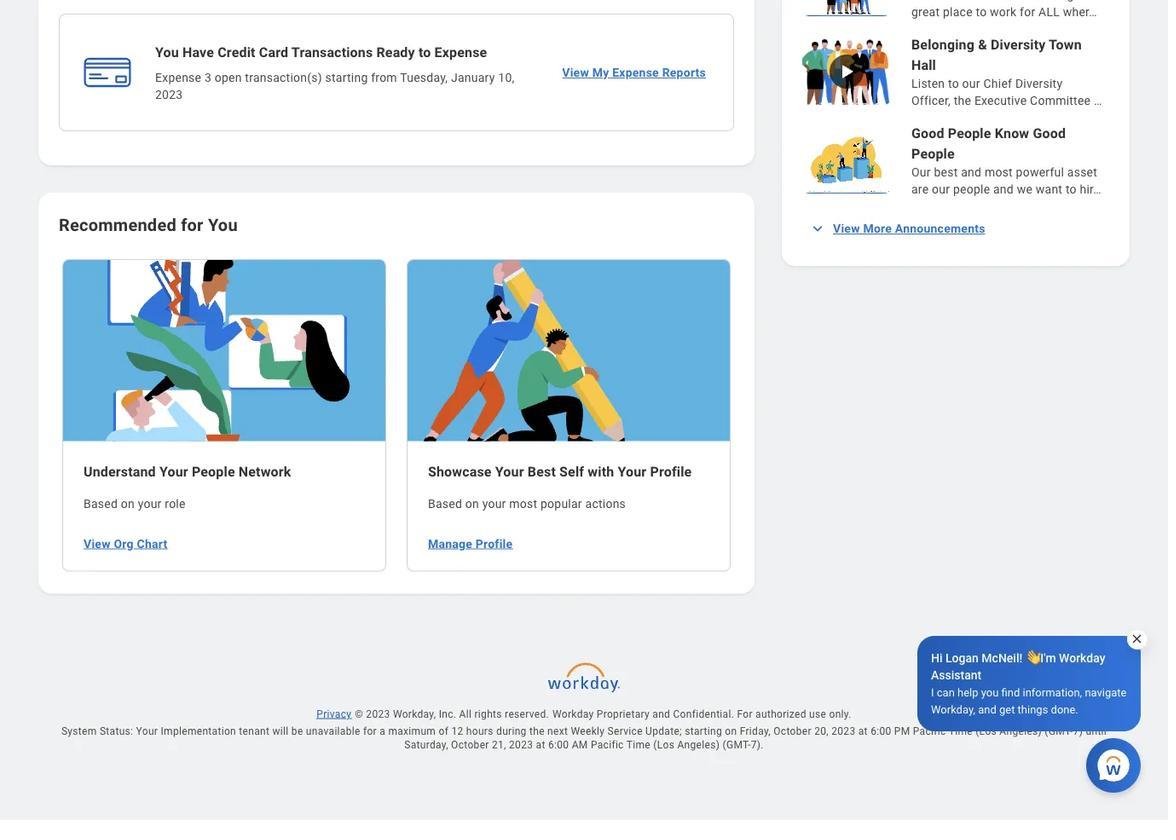 Task type: locate. For each thing, give the bounding box(es) containing it.
proprietary
[[597, 709, 650, 721]]

7).
[[752, 740, 764, 752]]

until
[[1087, 726, 1108, 738]]

(gmt-
[[1046, 726, 1074, 738], [723, 740, 752, 752]]

0 horizontal spatial view
[[84, 537, 111, 552]]

view
[[563, 66, 590, 80], [834, 222, 861, 236], [84, 537, 111, 552]]

1 horizontal spatial time
[[949, 726, 973, 738]]

your left best
[[496, 465, 524, 481]]

workday up weekly at the bottom
[[553, 709, 594, 721]]

october down authorized
[[774, 726, 812, 738]]

logan
[[946, 651, 979, 666]]

hi
[[932, 651, 943, 666]]

view inside view org chart 'button'
[[84, 537, 111, 552]]

and up the update;
[[653, 709, 671, 721]]

0 horizontal spatial for
[[181, 215, 204, 235]]

1 vertical spatial 6:00
[[549, 740, 569, 752]]

view left my
[[563, 66, 590, 80]]

… inside belonging & diversity town hall listen to our chief diversity officer, the executive committee …
[[1095, 94, 1103, 108]]

0 vertical spatial angeles)
[[1000, 726, 1043, 738]]

(gmt- down friday,
[[723, 740, 752, 752]]

starting
[[326, 71, 368, 85], [685, 726, 723, 738]]

0 vertical spatial you
[[155, 44, 179, 61]]

0 horizontal spatial on
[[121, 498, 135, 512]]

saturday,
[[405, 740, 449, 752]]

good down "committee"
[[1034, 125, 1067, 142]]

0 horizontal spatial workday
[[553, 709, 594, 721]]

1 horizontal spatial (los
[[976, 726, 998, 738]]

0 horizontal spatial workday,
[[393, 709, 436, 721]]

diversity down great place to work for all wher …
[[991, 37, 1046, 53]]

(los down you
[[976, 726, 998, 738]]

1 horizontal spatial (gmt-
[[1046, 726, 1074, 738]]

time down help
[[949, 726, 973, 738]]

0 vertical spatial the
[[955, 94, 972, 108]]

1 horizontal spatial good
[[1034, 125, 1067, 142]]

1 horizontal spatial profile
[[651, 465, 692, 481]]

your left role
[[138, 498, 162, 512]]

expense left 3 on the left of page
[[155, 71, 202, 85]]

1 horizontal spatial for
[[363, 726, 377, 738]]

based for understand your people network
[[84, 498, 118, 512]]

1 vertical spatial most
[[510, 498, 538, 512]]

powerful
[[1017, 166, 1065, 180]]

0 horizontal spatial october
[[451, 740, 489, 752]]

information,
[[1023, 686, 1083, 699]]

0 horizontal spatial expense
[[155, 71, 202, 85]]

popular
[[541, 498, 583, 512]]

on down understand
[[121, 498, 135, 512]]

0 horizontal spatial (gmt-
[[723, 740, 752, 752]]

1 horizontal spatial 6:00
[[871, 726, 892, 738]]

0 horizontal spatial most
[[510, 498, 538, 512]]

more
[[864, 222, 893, 236]]

on
[[121, 498, 135, 512], [466, 498, 479, 512], [726, 726, 738, 738]]

1 horizontal spatial angeles)
[[1000, 726, 1043, 738]]

angeles)
[[1000, 726, 1043, 738], [678, 740, 720, 752]]

1 vertical spatial for
[[181, 215, 204, 235]]

are
[[912, 183, 929, 197]]

our
[[963, 77, 981, 91], [933, 183, 951, 197]]

to left the work
[[977, 5, 988, 19]]

actions
[[586, 498, 626, 512]]

chevron down small image
[[810, 221, 827, 238]]

starting down confidential. on the right bottom
[[685, 726, 723, 738]]

starting down transactions
[[326, 71, 368, 85]]

pm
[[895, 726, 911, 738]]

0 horizontal spatial starting
[[326, 71, 368, 85]]

good
[[912, 125, 945, 142], [1034, 125, 1067, 142]]

… down asset
[[1094, 183, 1102, 197]]

2 vertical spatial people
[[192, 465, 235, 481]]

workday right i'm
[[1060, 651, 1106, 666]]

pacific
[[914, 726, 947, 738], [591, 740, 624, 752]]

2 based from the left
[[428, 498, 463, 512]]

0 horizontal spatial 6:00
[[549, 740, 569, 752]]

0 vertical spatial view
[[563, 66, 590, 80]]

1 horizontal spatial you
[[208, 215, 238, 235]]

angeles) down confidential. on the right bottom
[[678, 740, 720, 752]]

0 vertical spatial …
[[1090, 5, 1098, 19]]

based down showcase
[[428, 498, 463, 512]]

based on your role
[[84, 498, 186, 512]]

1 your from the left
[[138, 498, 162, 512]]

view my expense reports
[[563, 66, 706, 80]]

1 horizontal spatial most
[[985, 166, 1014, 180]]

0 vertical spatial 6:00
[[871, 726, 892, 738]]

10,
[[499, 71, 515, 85]]

work
[[991, 5, 1017, 19]]

0 vertical spatial pacific
[[914, 726, 947, 738]]

2 good from the left
[[1034, 125, 1067, 142]]

1 horizontal spatial at
[[859, 726, 868, 738]]

1 horizontal spatial your
[[483, 498, 506, 512]]

have
[[183, 44, 214, 61]]

hours
[[467, 726, 494, 738]]

0 vertical spatial profile
[[651, 465, 692, 481]]

1 vertical spatial our
[[933, 183, 951, 197]]

workday, inside hi logan mcneil! 👋 i'm workday assistant i can help you find information, navigate workday, and get things done.
[[932, 704, 976, 716]]

1 horizontal spatial on
[[466, 498, 479, 512]]

your up role
[[159, 465, 188, 481]]

for
[[738, 709, 753, 721]]

expense right my
[[613, 66, 659, 80]]

3
[[205, 71, 212, 85]]

assistant
[[932, 669, 982, 683]]

good down officer,
[[912, 125, 945, 142]]

confidential.
[[674, 709, 735, 721]]

view right the chevron down small icon
[[834, 222, 861, 236]]

1 based from the left
[[84, 498, 118, 512]]

21,
[[492, 740, 507, 752]]

angeles) down things
[[1000, 726, 1043, 738]]

0 vertical spatial for
[[1021, 5, 1036, 19]]

x image
[[1131, 633, 1144, 646]]

on for showcase
[[466, 498, 479, 512]]

people up our
[[912, 146, 955, 162]]

0 horizontal spatial angeles)
[[678, 740, 720, 752]]

6:00 left pm
[[871, 726, 892, 738]]

to left hir
[[1066, 183, 1077, 197]]

1 horizontal spatial workday
[[1060, 651, 1106, 666]]

12
[[452, 726, 464, 738]]

0 vertical spatial our
[[963, 77, 981, 91]]

… right all
[[1090, 5, 1098, 19]]

1 horizontal spatial starting
[[685, 726, 723, 738]]

view inside 'view my expense reports' button
[[563, 66, 590, 80]]

profile right with
[[651, 465, 692, 481]]

0 horizontal spatial the
[[530, 726, 545, 738]]

maximum
[[389, 726, 436, 738]]

view more announcements button
[[803, 212, 996, 246]]

your right status:
[[136, 726, 158, 738]]

2 vertical spatial …
[[1094, 183, 1102, 197]]

expense up january
[[435, 44, 487, 61]]

workday,
[[932, 704, 976, 716], [393, 709, 436, 721]]

next
[[548, 726, 568, 738]]

1 horizontal spatial the
[[955, 94, 972, 108]]

and up the people
[[962, 166, 982, 180]]

1 good from the left
[[912, 125, 945, 142]]

our down best
[[933, 183, 951, 197]]

on inside privacy © 2023 workday, inc. all rights reserved. workday proprietary and confidential. for authorized use only. system status: your implementation tenant will be unavailable for a maximum of 12 hours during the next weekly service update; starting on friday, october 20, 2023 at 6:00 pm pacific time (los angeles) (gmt-7) until saturday, october 21, 2023 at 6:00 am pacific time (los angeles) (gmt-7).
[[726, 726, 738, 738]]

on down showcase
[[466, 498, 479, 512]]

1 vertical spatial profile
[[476, 537, 513, 552]]

diversity
[[991, 37, 1046, 53], [1016, 77, 1063, 91]]

diversity up "committee"
[[1016, 77, 1063, 91]]

most down best
[[510, 498, 538, 512]]

2023 inside expense 3 open transaction(s) starting from tuesday, january 10, 2023
[[155, 88, 183, 102]]

media play image
[[837, 62, 858, 82]]

1 vertical spatial at
[[536, 740, 546, 752]]

privacy © 2023 workday, inc. all rights reserved. workday proprietary and confidential. for authorized use only. system status: your implementation tenant will be unavailable for a maximum of 12 hours during the next weekly service update; starting on friday, october 20, 2023 at 6:00 pm pacific time (los angeles) (gmt-7) until saturday, october 21, 2023 at 6:00 am pacific time (los angeles) (gmt-7).
[[61, 709, 1108, 752]]

2 vertical spatial view
[[84, 537, 111, 552]]

footer
[[11, 656, 1158, 821]]

footer containing privacy © 2023 workday, inc. all rights reserved. workday proprietary and confidential. for authorized use only. system status: your implementation tenant will be unavailable for a maximum of 12 hours during the next weekly service update; starting on friday, october 20, 2023 at 6:00 pm pacific time (los angeles) (gmt-7) until saturday, october 21, 2023 at 6:00 am pacific time (los angeles) (gmt-7).
[[11, 656, 1158, 821]]

at down the reserved.
[[536, 740, 546, 752]]

6:00 down next
[[549, 740, 569, 752]]

6:00
[[871, 726, 892, 738], [549, 740, 569, 752]]

1 horizontal spatial pacific
[[914, 726, 947, 738]]

belonging
[[912, 37, 975, 53]]

recommended for you list
[[52, 258, 741, 574]]

1 vertical spatial view
[[834, 222, 861, 236]]

1 horizontal spatial view
[[563, 66, 590, 80]]

0 horizontal spatial you
[[155, 44, 179, 61]]

(gmt- down done.
[[1046, 726, 1074, 738]]

2023 up a
[[366, 709, 390, 721]]

the inside privacy © 2023 workday, inc. all rights reserved. workday proprietary and confidential. for authorized use only. system status: your implementation tenant will be unavailable for a maximum of 12 hours during the next weekly service update; starting on friday, october 20, 2023 at 6:00 pm pacific time (los angeles) (gmt-7) until saturday, october 21, 2023 at 6:00 am pacific time (los angeles) (gmt-7).
[[530, 726, 545, 738]]

on left friday,
[[726, 726, 738, 738]]

to up tuesday,
[[419, 44, 431, 61]]

our inside belonging & diversity town hall listen to our chief diversity officer, the executive committee …
[[963, 77, 981, 91]]

0 vertical spatial starting
[[326, 71, 368, 85]]

1 vertical spatial …
[[1095, 94, 1103, 108]]

0 vertical spatial october
[[774, 726, 812, 738]]

town
[[1050, 37, 1083, 53]]

2 your from the left
[[483, 498, 506, 512]]

2 horizontal spatial view
[[834, 222, 861, 236]]

the down the reserved.
[[530, 726, 545, 738]]

0 vertical spatial people
[[949, 125, 992, 142]]

most up the people
[[985, 166, 1014, 180]]

committee
[[1031, 94, 1092, 108]]

want
[[1037, 183, 1063, 197]]

0 vertical spatial workday
[[1060, 651, 1106, 666]]

the
[[955, 94, 972, 108], [530, 726, 545, 738]]

people left know
[[949, 125, 992, 142]]

… inside 'good people know good people our best and most powerful asset are our people and we want to hir …'
[[1094, 183, 1102, 197]]

0 horizontal spatial your
[[138, 498, 162, 512]]

2 horizontal spatial on
[[726, 726, 738, 738]]

profile right manage
[[476, 537, 513, 552]]

people left network
[[192, 465, 235, 481]]

0 horizontal spatial profile
[[476, 537, 513, 552]]

1 horizontal spatial our
[[963, 77, 981, 91]]

1 vertical spatial workday
[[553, 709, 594, 721]]

0 horizontal spatial our
[[933, 183, 951, 197]]

your
[[159, 465, 188, 481], [496, 465, 524, 481], [618, 465, 647, 481], [136, 726, 158, 738]]

your up manage profile
[[483, 498, 506, 512]]

view left the org
[[84, 537, 111, 552]]

1 horizontal spatial based
[[428, 498, 463, 512]]

1 vertical spatial angeles)
[[678, 740, 720, 752]]

… right "committee"
[[1095, 94, 1103, 108]]

workday, down can
[[932, 704, 976, 716]]

0 vertical spatial most
[[985, 166, 1014, 180]]

time down service
[[627, 740, 651, 752]]

workday, up maximum
[[393, 709, 436, 721]]

on for understand
[[121, 498, 135, 512]]

the right officer,
[[955, 94, 972, 108]]

open
[[215, 71, 242, 85]]

to
[[977, 5, 988, 19], [419, 44, 431, 61], [949, 77, 960, 91], [1066, 183, 1077, 197]]

0 horizontal spatial time
[[627, 740, 651, 752]]

for left all
[[1021, 5, 1036, 19]]

view my expense reports button
[[556, 56, 713, 90]]

and down you
[[979, 704, 997, 716]]

0 horizontal spatial based
[[84, 498, 118, 512]]

2023 down have
[[155, 88, 183, 102]]

2 vertical spatial for
[[363, 726, 377, 738]]

recommended for you
[[59, 215, 238, 235]]

0 vertical spatial (gmt-
[[1046, 726, 1074, 738]]

0 horizontal spatial good
[[912, 125, 945, 142]]

understand
[[84, 465, 156, 481]]

for right the recommended
[[181, 215, 204, 235]]

done.
[[1052, 704, 1079, 716]]

(los down the update;
[[654, 740, 675, 752]]

1 horizontal spatial workday,
[[932, 704, 976, 716]]

1 vertical spatial the
[[530, 726, 545, 738]]

to inside 'good people know good people our best and most powerful asset are our people and we want to hir …'
[[1066, 183, 1077, 197]]

our left chief
[[963, 77, 981, 91]]

1 horizontal spatial october
[[774, 726, 812, 738]]

based
[[84, 498, 118, 512], [428, 498, 463, 512]]

1 vertical spatial starting
[[685, 726, 723, 738]]

1 vertical spatial october
[[451, 740, 489, 752]]

rights
[[475, 709, 502, 721]]

0 horizontal spatial pacific
[[591, 740, 624, 752]]

workday inside hi logan mcneil! 👋 i'm workday assistant i can help you find information, navigate workday, and get things done.
[[1060, 651, 1106, 666]]

at left pm
[[859, 726, 868, 738]]

to right the "listen"
[[949, 77, 960, 91]]

profile inside button
[[476, 537, 513, 552]]

october down hours
[[451, 740, 489, 752]]

your for understand
[[138, 498, 162, 512]]

1 vertical spatial you
[[208, 215, 238, 235]]

only.
[[830, 709, 852, 721]]

pacific right pm
[[914, 726, 947, 738]]

starting inside expense 3 open transaction(s) starting from tuesday, january 10, 2023
[[326, 71, 368, 85]]

service
[[608, 726, 643, 738]]

20,
[[815, 726, 829, 738]]

workday
[[1060, 651, 1106, 666], [553, 709, 594, 721]]

2 horizontal spatial expense
[[613, 66, 659, 80]]

based down understand
[[84, 498, 118, 512]]

for left a
[[363, 726, 377, 738]]

pacific down service
[[591, 740, 624, 752]]

profile
[[651, 465, 692, 481], [476, 537, 513, 552]]

ready
[[377, 44, 415, 61]]

0 horizontal spatial (los
[[654, 740, 675, 752]]



Task type: vqa. For each thing, say whether or not it's contained in the screenshot.
the top 2 years ago
no



Task type: describe. For each thing, give the bounding box(es) containing it.
weekly
[[571, 726, 605, 738]]

we
[[1018, 183, 1033, 197]]

get
[[1000, 704, 1016, 716]]

for inside privacy © 2023 workday, inc. all rights reserved. workday proprietary and confidential. for authorized use only. system status: your implementation tenant will be unavailable for a maximum of 12 hours during the next weekly service update; starting on friday, october 20, 2023 at 6:00 pm pacific time (los angeles) (gmt-7) until saturday, october 21, 2023 at 6:00 am pacific time (los angeles) (gmt-7).
[[363, 726, 377, 738]]

tenant
[[239, 726, 270, 738]]

all
[[460, 709, 472, 721]]

self
[[560, 465, 585, 481]]

update;
[[646, 726, 683, 738]]

manage
[[428, 537, 473, 552]]

workday, inside privacy © 2023 workday, inc. all rights reserved. workday proprietary and confidential. for authorized use only. system status: your implementation tenant will be unavailable for a maximum of 12 hours during the next weekly service update; starting on friday, october 20, 2023 at 6:00 pm pacific time (los angeles) (gmt-7) until saturday, october 21, 2023 at 6:00 am pacific time (los angeles) (gmt-7).
[[393, 709, 436, 721]]

listen
[[912, 77, 946, 91]]

👋
[[1026, 651, 1038, 666]]

chief
[[984, 77, 1013, 91]]

1 horizontal spatial expense
[[435, 44, 487, 61]]

view org chart
[[84, 537, 168, 552]]

1 vertical spatial diversity
[[1016, 77, 1063, 91]]

friday,
[[740, 726, 771, 738]]

help
[[958, 686, 979, 699]]

know
[[995, 125, 1030, 142]]

role
[[165, 498, 186, 512]]

manage profile
[[428, 537, 513, 552]]

1 vertical spatial (gmt-
[[723, 740, 752, 752]]

understand your people network
[[84, 465, 291, 481]]

0 vertical spatial (los
[[976, 726, 998, 738]]

great
[[912, 5, 941, 19]]

belonging & diversity town hall listen to our chief diversity officer, the executive committee …
[[912, 37, 1103, 108]]

view inside view more announcements button
[[834, 222, 861, 236]]

expense inside button
[[613, 66, 659, 80]]

all
[[1039, 5, 1061, 19]]

mcneil!
[[982, 651, 1023, 666]]

0 vertical spatial time
[[949, 726, 973, 738]]

2023 down only.
[[832, 726, 856, 738]]

authorized
[[756, 709, 807, 721]]

i'm
[[1041, 651, 1057, 666]]

0 vertical spatial at
[[859, 726, 868, 738]]

most inside 'good people know good people our best and most powerful asset are our people and we want to hir …'
[[985, 166, 1014, 180]]

good people know good people our best and most powerful asset are our people and we want to hir …
[[912, 125, 1102, 197]]

our
[[912, 166, 932, 180]]

to inside belonging & diversity town hall listen to our chief diversity officer, the executive committee …
[[949, 77, 960, 91]]

1 vertical spatial pacific
[[591, 740, 624, 752]]

a
[[380, 726, 386, 738]]

network
[[239, 465, 291, 481]]

view for understand your people network
[[84, 537, 111, 552]]

am
[[572, 740, 588, 752]]

of
[[439, 726, 449, 738]]

transaction(s)
[[245, 71, 322, 85]]

reserved.
[[505, 709, 550, 721]]

the inside belonging & diversity town hall listen to our chief diversity officer, the executive committee …
[[955, 94, 972, 108]]

people
[[954, 183, 991, 197]]

my
[[593, 66, 610, 80]]

2023 down during
[[509, 740, 534, 752]]

status:
[[100, 726, 133, 738]]

hi logan mcneil! 👋 i'm workday assistant i can help you find information, navigate workday, and get things done.
[[932, 651, 1128, 716]]

system
[[61, 726, 97, 738]]

your for showcase
[[483, 498, 506, 512]]

implementation
[[161, 726, 236, 738]]

based for showcase your best self with your profile
[[428, 498, 463, 512]]

tuesday,
[[400, 71, 448, 85]]

0 horizontal spatial at
[[536, 740, 546, 752]]

starting inside privacy © 2023 workday, inc. all rights reserved. workday proprietary and confidential. for authorized use only. system status: your implementation tenant will be unavailable for a maximum of 12 hours during the next weekly service update; starting on friday, october 20, 2023 at 6:00 pm pacific time (los angeles) (gmt-7) until saturday, october 21, 2023 at 6:00 am pacific time (los angeles) (gmt-7).
[[685, 726, 723, 738]]

card
[[259, 44, 289, 61]]

unavailable
[[306, 726, 361, 738]]

most inside recommended for you list
[[510, 498, 538, 512]]

showcase your best self with your profile
[[428, 465, 692, 481]]

officer,
[[912, 94, 951, 108]]

expense 3 open transaction(s) starting from tuesday, january 10, 2023
[[155, 71, 515, 102]]

wher
[[1064, 5, 1090, 19]]

7)
[[1074, 726, 1084, 738]]

recommended
[[59, 215, 177, 235]]

&
[[979, 37, 988, 53]]

reports
[[663, 66, 706, 80]]

your right with
[[618, 465, 647, 481]]

best
[[528, 465, 556, 481]]

and inside privacy © 2023 workday, inc. all rights reserved. workday proprietary and confidential. for authorized use only. system status: your implementation tenant will be unavailable for a maximum of 12 hours during the next weekly service update; starting on friday, october 20, 2023 at 6:00 pm pacific time (los angeles) (gmt-7) until saturday, october 21, 2023 at 6:00 am pacific time (los angeles) (gmt-7).
[[653, 709, 671, 721]]

0 vertical spatial diversity
[[991, 37, 1046, 53]]

from
[[371, 71, 397, 85]]

showcase
[[428, 465, 492, 481]]

hall
[[912, 57, 937, 73]]

can
[[938, 686, 955, 699]]

workday inside privacy © 2023 workday, inc. all rights reserved. workday proprietary and confidential. for authorized use only. system status: your implementation tenant will be unavailable for a maximum of 12 hours during the next weekly service update; starting on friday, october 20, 2023 at 6:00 pm pacific time (los angeles) (gmt-7) until saturday, october 21, 2023 at 6:00 am pacific time (los angeles) (gmt-7).
[[553, 709, 594, 721]]

view org chart button
[[77, 527, 174, 562]]

and inside hi logan mcneil! 👋 i'm workday assistant i can help you find information, navigate workday, and get things done.
[[979, 704, 997, 716]]

things
[[1018, 704, 1049, 716]]

find
[[1002, 686, 1021, 699]]

your inside privacy © 2023 workday, inc. all rights reserved. workday proprietary and confidential. for authorized use only. system status: your implementation tenant will be unavailable for a maximum of 12 hours during the next weekly service update; starting on friday, october 20, 2023 at 6:00 pm pacific time (los angeles) (gmt-7) until saturday, october 21, 2023 at 6:00 am pacific time (los angeles) (gmt-7).
[[136, 726, 158, 738]]

expense inside expense 3 open transaction(s) starting from tuesday, january 10, 2023
[[155, 71, 202, 85]]

january
[[451, 71, 495, 85]]

1 vertical spatial people
[[912, 146, 955, 162]]

i
[[932, 686, 935, 699]]

asset
[[1068, 166, 1098, 180]]

2 horizontal spatial for
[[1021, 5, 1036, 19]]

1 vertical spatial time
[[627, 740, 651, 752]]

view for you have credit card transactions ready to expense
[[563, 66, 590, 80]]

executive
[[975, 94, 1028, 108]]

credit
[[218, 44, 256, 61]]

hir
[[1081, 183, 1094, 197]]

use
[[810, 709, 827, 721]]

and left we
[[994, 183, 1014, 197]]

our inside 'good people know good people our best and most powerful asset are our people and we want to hir …'
[[933, 183, 951, 197]]

1 vertical spatial (los
[[654, 740, 675, 752]]

transactions
[[292, 44, 373, 61]]

people inside recommended for you list
[[192, 465, 235, 481]]

with
[[588, 465, 615, 481]]

org
[[114, 537, 134, 552]]

chart
[[137, 537, 168, 552]]

great place to work for all wher …
[[912, 5, 1098, 19]]

you have credit card transactions ready to expense
[[155, 44, 487, 61]]



